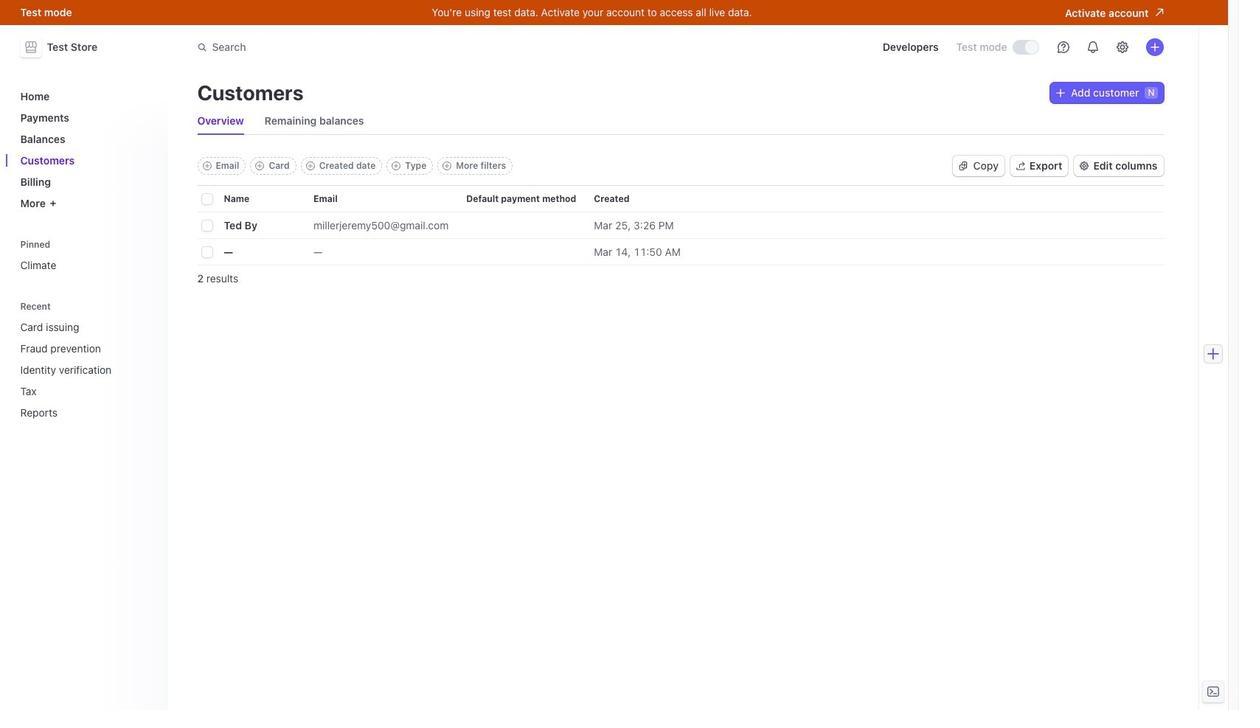 Task type: locate. For each thing, give the bounding box(es) containing it.
0 vertical spatial select item checkbox
[[202, 221, 212, 231]]

Test mode checkbox
[[1013, 41, 1038, 54]]

1 select item checkbox from the top
[[202, 221, 212, 231]]

recent element
[[14, 296, 159, 425], [14, 315, 159, 425]]

Select All checkbox
[[202, 194, 212, 204]]

svg image
[[1056, 89, 1065, 97], [959, 162, 967, 170]]

tab list
[[197, 108, 1163, 135]]

1 horizontal spatial svg image
[[1056, 89, 1065, 97]]

settings image
[[1116, 41, 1128, 53]]

core navigation links element
[[14, 84, 159, 215]]

2 recent element from the top
[[14, 315, 159, 425]]

0 horizontal spatial svg image
[[959, 162, 967, 170]]

help image
[[1057, 41, 1069, 53]]

Select item checkbox
[[202, 221, 212, 231], [202, 247, 212, 257]]

toolbar
[[197, 157, 513, 175]]

1 vertical spatial select item checkbox
[[202, 247, 212, 257]]

add created date image
[[306, 162, 315, 170]]

1 vertical spatial svg image
[[959, 162, 967, 170]]

None search field
[[188, 34, 604, 61]]

add card image
[[255, 162, 264, 170]]



Task type: vqa. For each thing, say whether or not it's contained in the screenshot.
Edit pins IMAGE at top left
yes



Task type: describe. For each thing, give the bounding box(es) containing it.
add more filters image
[[443, 162, 452, 170]]

add email image
[[202, 162, 211, 170]]

0 vertical spatial svg image
[[1056, 89, 1065, 97]]

pinned element
[[14, 234, 159, 277]]

edit pins image
[[144, 240, 153, 249]]

clear history image
[[144, 302, 153, 311]]

1 recent element from the top
[[14, 296, 159, 425]]

2 select item checkbox from the top
[[202, 247, 212, 257]]

add type image
[[392, 162, 401, 170]]

notifications image
[[1087, 41, 1099, 53]]

Search text field
[[188, 34, 604, 61]]



